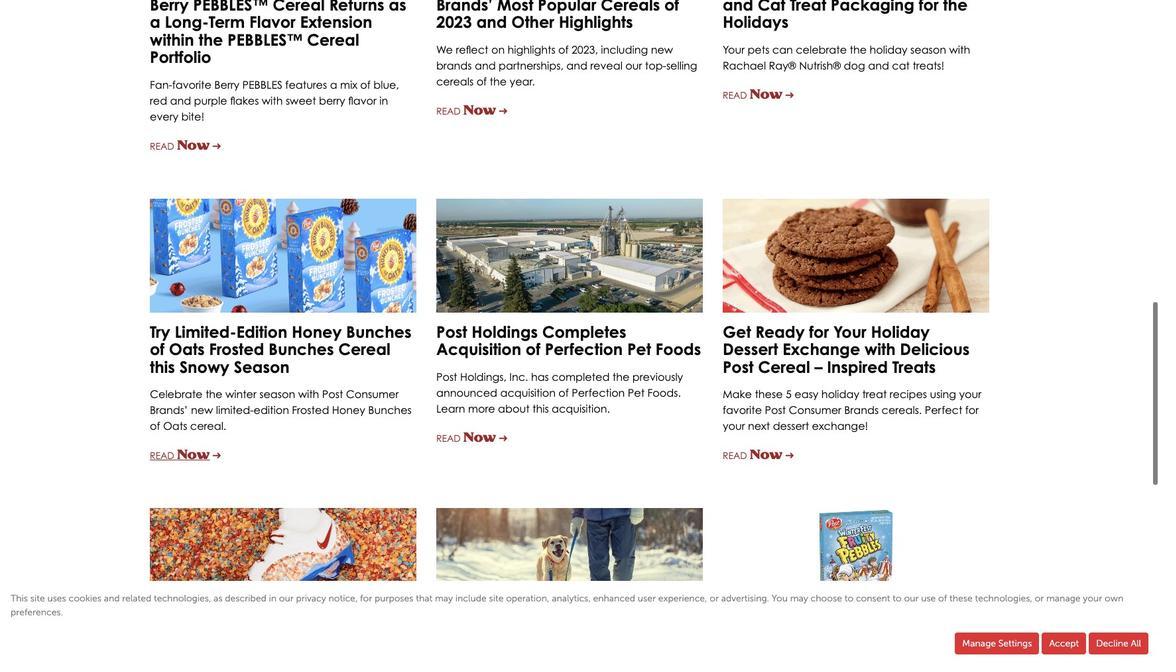 Task type: vqa. For each thing, say whether or not it's contained in the screenshot.
News
no



Task type: describe. For each thing, give the bounding box(es) containing it.
of inside celebrate the winter season with post consumer brands' new limited-edition frosted honey bunches of oats cereal.
[[150, 407, 160, 421]]

berry
[[214, 65, 240, 79]]

privacy notice link
[[296, 594, 355, 605]]

season inside your pets can celebrate the holiday season with rachael ray® nutrish® dog and cat treats!
[[911, 30, 947, 44]]

consumer inside celebrate the winter season with post consumer brands' new limited-edition frosted honey bunches of oats cereal.
[[346, 375, 399, 389]]

use
[[921, 594, 936, 605]]

treats
[[893, 345, 936, 365]]

dog
[[844, 46, 865, 60]]

on
[[491, 30, 505, 44]]

purple
[[194, 81, 227, 95]]

edition inside try limited-edition honey bunches of oats frosted bunches cereal this snowy season
[[236, 310, 287, 330]]

for inside limited-edition winterfest fruity pebbles™ has arrived for the chilly season
[[894, 637, 914, 657]]

reveal
[[591, 46, 623, 60]]

holiday inside make these 5 easy holiday treat recipes using your favorite post consumer brands cereals. perfect for your next dessert exchange!
[[822, 375, 860, 389]]

celebrate
[[796, 30, 847, 44]]

that
[[416, 594, 433, 605]]

, for purposes that may include site operation, analytics, enhanced user experience, or advertising. you may choose to consent to our use of these technologies, or manage your own preferences.
[[11, 594, 1124, 619]]

now down cereals at top left
[[463, 90, 497, 105]]

bunches inside celebrate the winter season with post consumer brands' new limited-edition frosted honey bunches of oats cereal.
[[368, 391, 412, 405]]

new inside celebrate the winter season with post consumer brands' new limited-edition frosted honey bunches of oats cereal.
[[191, 391, 213, 405]]

has inside limited-edition winterfest fruity pebbles™ has arrived for the chilly season
[[803, 637, 830, 657]]

dessert
[[773, 407, 809, 421]]

post inside post holdings completes acquisition of perfection pet foods
[[436, 310, 467, 330]]

and inside fan-favorite berry pebbles features a mix of blue, red and purple flakes with sweet berry flavor in every bite!
[[170, 81, 191, 95]]

purposes
[[375, 594, 414, 605]]

1 vertical spatial long arrow right image
[[213, 440, 221, 449]]

treat
[[863, 375, 887, 389]]

,
[[355, 594, 358, 605]]

1 site from the left
[[30, 594, 45, 605]]

privacy notice
[[296, 594, 355, 605]]

perfection inside post holdings completes acquisition of perfection pet foods
[[545, 327, 623, 347]]

highlights
[[508, 30, 556, 44]]

these inside , for purposes that may include site operation, analytics, enhanced user experience, or advertising. you may choose to consent to our use of these technologies, or manage your own preferences.
[[950, 594, 973, 605]]

favorite inside make these 5 easy holiday treat recipes using your favorite post consumer brands cereals. perfect for your next dessert exchange!
[[723, 391, 762, 405]]

include
[[456, 594, 487, 605]]

frosted inside try limited-edition honey bunches of oats frosted bunches cereal this snowy season
[[209, 327, 264, 347]]

perfect
[[925, 391, 963, 405]]

post holdings, inc. has completed the previously announced acquisition of perfection pet foods. learn more about this acquisition.
[[436, 358, 683, 403]]

completes
[[542, 310, 626, 330]]

acquisition
[[500, 374, 556, 387]]

bite!
[[181, 97, 204, 111]]

mexican hot cocoa pebbles cookies recipe image
[[723, 186, 990, 300]]

perfection inside post holdings, inc. has completed the previously announced acquisition of perfection pet foods. learn more about this acquisition.
[[572, 374, 625, 387]]

read now down cereals at top left
[[436, 90, 497, 105]]

top-
[[645, 46, 667, 60]]

the inside we reflect on highlights of 2023, including new brands and partnerships, and reveal our top-selling cereals of the year.
[[490, 62, 507, 76]]

berry
[[319, 81, 345, 95]]

with inside celebrate the winter season with post consumer brands' new limited-edition frosted honey bunches of oats cereal.
[[298, 375, 319, 389]]

1 vertical spatial your
[[723, 407, 745, 421]]

brands
[[436, 46, 472, 60]]

mix
[[340, 65, 357, 79]]

accept button
[[1042, 633, 1087, 655]]

we reflect on highlights of 2023, including new brands and partnerships, and reveal our top-selling cereals of the year.
[[436, 30, 698, 76]]

inc.
[[510, 358, 528, 371]]

consumer inside make these 5 easy holiday treat recipes using your favorite post consumer brands cereals. perfect for your next dessert exchange!
[[789, 391, 842, 405]]

cereal.
[[190, 407, 226, 421]]

own
[[1105, 594, 1124, 605]]

read now down cereal.
[[150, 435, 210, 450]]

manage settings
[[963, 639, 1032, 650]]

winterfest
[[840, 620, 915, 640]]

nutrish®
[[799, 46, 841, 60]]

holdings,
[[460, 358, 507, 371]]

limited-
[[216, 391, 254, 405]]

preferences.
[[11, 608, 63, 619]]

reflect
[[456, 30, 488, 44]]

0 vertical spatial your
[[959, 375, 982, 389]]

of inside post holdings completes acquisition of perfection pet foods
[[526, 327, 541, 347]]

your inside , for purposes that may include site operation, analytics, enhanced user experience, or advertising. you may choose to consent to our use of these technologies, or manage your own preferences.
[[1083, 594, 1103, 605]]

1 may from the left
[[435, 594, 453, 605]]

announced
[[436, 374, 498, 387]]

you
[[772, 594, 788, 605]]

exchange
[[783, 327, 860, 347]]

and down 2023,
[[567, 46, 588, 60]]

this inside try limited-edition honey bunches of oats frosted bunches cereal this snowy season
[[150, 345, 175, 365]]

your inside get ready for your holiday dessert exchange with delicious post cereal – inspired treats
[[834, 310, 867, 330]]

of right cereals at top left
[[477, 62, 487, 76]]

this site uses cookies and related technologies, as described in our privacy notice
[[11, 594, 355, 605]]

decline all button
[[1089, 633, 1149, 655]]

foods.
[[648, 374, 681, 387]]

partnerships,
[[499, 46, 564, 60]]

now down next
[[750, 435, 783, 450]]

described
[[225, 594, 266, 605]]

celebrate the winter season with post consumer brands' new limited-edition frosted honey bunches of oats cereal.
[[150, 375, 412, 421]]

winter
[[225, 375, 257, 389]]

limited- inside limited-edition winterfest fruity pebbles™ has arrived for the chilly season
[[723, 620, 785, 640]]

ray®
[[769, 46, 796, 60]]

edition inside limited-edition winterfest fruity pebbles™ has arrived for the chilly season
[[785, 620, 836, 640]]

about
[[498, 390, 530, 403]]

cereals
[[436, 62, 474, 76]]

previously
[[633, 358, 683, 371]]

limited-edition frosted honey bunches of oats® cereal. image
[[150, 186, 417, 300]]

for inside get ready for your holiday dessert exchange with delicious post cereal – inspired treats
[[809, 310, 829, 330]]

with inside get ready for your holiday dessert exchange with delicious post cereal – inspired treats
[[865, 327, 896, 347]]

season inside celebrate the winter season with post consumer brands' new limited-edition frosted honey bunches of oats cereal.
[[260, 375, 295, 389]]

treats!
[[913, 46, 945, 60]]

decline all
[[1097, 639, 1142, 650]]

learn
[[436, 390, 465, 403]]

technologies, inside , for purposes that may include site operation, analytics, enhanced user experience, or advertising. you may choose to consent to our use of these technologies, or manage your own preferences.
[[975, 594, 1033, 605]]

more
[[468, 390, 495, 403]]

read now down rachael
[[723, 74, 783, 89]]

1 to from the left
[[845, 594, 854, 605]]

manage
[[963, 639, 996, 650]]

snowy
[[180, 345, 229, 365]]

and inside your pets can celebrate the holiday season with rachael ray® nutrish® dog and cat treats!
[[868, 46, 889, 60]]

edition
[[254, 391, 289, 405]]

post inside celebrate the winter season with post consumer brands' new limited-edition frosted honey bunches of oats cereal.
[[322, 375, 343, 389]]

read now down next
[[723, 435, 783, 450]]

next
[[748, 407, 770, 421]]

exchange!
[[812, 407, 868, 421]]

brands
[[845, 391, 879, 405]]

for inside , for purposes that may include site operation, analytics, enhanced user experience, or advertising. you may choose to consent to our use of these technologies, or manage your own preferences.
[[360, 594, 372, 605]]

analytics,
[[552, 594, 591, 605]]

flakes
[[230, 81, 259, 95]]

of inside fan-favorite berry pebbles features a mix of blue, red and purple flakes with sweet berry flavor in every bite!
[[360, 65, 371, 79]]

celebrate
[[150, 375, 203, 389]]

of left 2023,
[[559, 30, 569, 44]]

site inside , for purposes that may include site operation, analytics, enhanced user experience, or advertising. you may choose to consent to our use of these technologies, or manage your own preferences.
[[489, 594, 504, 605]]

pet inside post holdings, inc. has completed the previously announced acquisition of perfection pet foods. learn more about this acquisition.
[[628, 374, 645, 387]]

fruity pebbles nike lebron 4 vapor edge football cleat image
[[150, 496, 417, 610]]

we
[[436, 30, 453, 44]]

pet inside post holdings completes acquisition of perfection pet foods
[[627, 327, 651, 347]]

1 or from the left
[[710, 594, 719, 605]]



Task type: locate. For each thing, give the bounding box(es) containing it.
perfection up completed
[[545, 327, 623, 347]]

to
[[845, 594, 854, 605], [893, 594, 902, 605]]

post inside make these 5 easy holiday treat recipes using your favorite post consumer brands cereals. perfect for your next dessert exchange!
[[765, 391, 786, 405]]

holiday
[[871, 310, 930, 330]]

long arrow right image
[[213, 130, 221, 139], [786, 440, 794, 449]]

the inside limited-edition winterfest fruity pebbles™ has arrived for the chilly season
[[918, 637, 943, 657]]

enhanced
[[593, 594, 635, 605]]

your
[[959, 375, 982, 389], [723, 407, 745, 421], [1083, 594, 1103, 605]]

pet
[[627, 327, 651, 347], [628, 374, 645, 387]]

our left use
[[904, 594, 919, 605]]

–
[[815, 345, 823, 365]]

acquisition
[[436, 327, 521, 347]]

your right using
[[959, 375, 982, 389]]

the down use
[[918, 637, 943, 657]]

to right choose
[[845, 594, 854, 605]]

this
[[11, 594, 28, 605]]

of up inc.
[[526, 327, 541, 347]]

edition down choose
[[785, 620, 836, 640]]

0 vertical spatial these
[[755, 375, 783, 389]]

user
[[638, 594, 656, 605]]

has up acquisition
[[531, 358, 549, 371]]

sweet
[[286, 81, 316, 95]]

this down acquisition
[[533, 390, 549, 403]]

bunches
[[346, 310, 412, 330], [269, 327, 334, 347], [368, 391, 412, 405]]

1 vertical spatial season
[[260, 375, 295, 389]]

season up winter
[[234, 345, 290, 365]]

has inside post holdings, inc. has completed the previously announced acquisition of perfection pet foods. learn more about this acquisition.
[[531, 358, 549, 371]]

0 horizontal spatial consumer
[[346, 375, 399, 389]]

1 vertical spatial season
[[770, 655, 826, 666]]

0 horizontal spatial your
[[723, 30, 745, 44]]

can
[[773, 30, 793, 44]]

1 horizontal spatial has
[[803, 637, 830, 657]]

1 horizontal spatial your
[[959, 375, 982, 389]]

foods
[[656, 327, 701, 347]]

read down learn
[[436, 420, 461, 432]]

pets
[[748, 30, 770, 44]]

1 horizontal spatial or
[[1035, 594, 1044, 605]]

0 horizontal spatial season
[[260, 375, 295, 389]]

for inside make these 5 easy holiday treat recipes using your favorite post consumer brands cereals. perfect for your next dessert exchange!
[[966, 391, 979, 405]]

site right 'include'
[[489, 594, 504, 605]]

manage
[[1047, 594, 1081, 605]]

season inside try limited-edition honey bunches of oats frosted bunches cereal this snowy season
[[234, 345, 290, 365]]

1 horizontal spatial season
[[770, 655, 826, 666]]

1 horizontal spatial to
[[893, 594, 902, 605]]

0 horizontal spatial these
[[755, 375, 783, 389]]

your pets can celebrate the holiday season with rachael ray® nutrish® dog and cat treats!
[[723, 30, 970, 60]]

of right use
[[939, 594, 947, 605]]

season up treats!
[[911, 30, 947, 44]]

now down more
[[463, 418, 497, 432]]

1 vertical spatial edition
[[785, 620, 836, 640]]

and left related
[[104, 594, 120, 605]]

limited- inside try limited-edition honey bunches of oats frosted bunches cereal this snowy season
[[175, 310, 236, 330]]

as
[[214, 594, 223, 605]]

pet up previously
[[627, 327, 651, 347]]

1 horizontal spatial may
[[790, 594, 808, 605]]

1 horizontal spatial long arrow right image
[[786, 440, 794, 449]]

1 vertical spatial long arrow right image
[[786, 440, 794, 449]]

limited-edition winterfest fruity pebbles™ has arrived for the chilly season
[[723, 620, 959, 666]]

1 vertical spatial frosted
[[292, 391, 329, 405]]

selling
[[667, 46, 698, 60]]

limited- down advertising. in the right of the page
[[723, 620, 785, 640]]

honey inside try limited-edition honey bunches of oats frosted bunches cereal this snowy season
[[292, 310, 342, 330]]

0 horizontal spatial our
[[626, 46, 642, 60]]

read down every
[[150, 128, 174, 139]]

cereal inside try limited-edition honey bunches of oats frosted bunches cereal this snowy season
[[338, 327, 391, 347]]

now down cereal.
[[177, 435, 210, 450]]

your left next
[[723, 407, 745, 421]]

0 vertical spatial consumer
[[346, 375, 399, 389]]

0 vertical spatial long arrow right image
[[786, 79, 794, 88]]

perfection
[[545, 327, 623, 347], [572, 374, 625, 387]]

post inside get ready for your holiday dessert exchange with delicious post cereal – inspired treats
[[723, 345, 754, 365]]

frosted inside celebrate the winter season with post consumer brands' new limited-edition frosted honey bunches of oats cereal.
[[292, 391, 329, 405]]

of
[[559, 30, 569, 44], [477, 62, 487, 76], [360, 65, 371, 79], [150, 327, 165, 347], [526, 327, 541, 347], [559, 374, 569, 387], [150, 407, 160, 421], [939, 594, 947, 605]]

long arrow right image down cereal.
[[213, 440, 221, 449]]

technologies, left as in the left bottom of the page
[[154, 594, 211, 605]]

these left 5
[[755, 375, 783, 389]]

1 horizontal spatial edition
[[785, 620, 836, 640]]

1 technologies, from the left
[[154, 594, 211, 605]]

read down brands' on the bottom of the page
[[150, 438, 174, 449]]

the up dog
[[850, 30, 867, 44]]

delicious
[[900, 327, 970, 347]]

read down cereals at top left
[[436, 93, 461, 104]]

1 vertical spatial our
[[904, 594, 919, 605]]

0 horizontal spatial long arrow right image
[[213, 440, 221, 449]]

now down 'ray®'
[[750, 74, 783, 89]]

the
[[850, 30, 867, 44], [490, 62, 507, 76], [613, 358, 630, 371], [206, 375, 223, 389], [918, 637, 943, 657]]

may right that
[[435, 594, 453, 605]]

0 horizontal spatial cereal
[[338, 327, 391, 347]]

0 horizontal spatial has
[[531, 358, 549, 371]]

1 vertical spatial your
[[834, 310, 867, 330]]

and up bite!
[[170, 81, 191, 95]]

0 horizontal spatial edition
[[236, 310, 287, 330]]

0 vertical spatial edition
[[236, 310, 287, 330]]

0 vertical spatial frosted
[[209, 327, 264, 347]]

this up celebrate
[[150, 345, 175, 365]]

get
[[723, 310, 751, 330]]

1 vertical spatial limited-
[[723, 620, 785, 640]]

1 vertical spatial these
[[950, 594, 973, 605]]

your left own
[[1083, 594, 1103, 605]]

site up 'preferences.'
[[30, 594, 45, 605]]

oats up celebrate
[[169, 327, 205, 347]]

0 vertical spatial season
[[234, 345, 290, 365]]

oats
[[169, 327, 205, 347], [163, 407, 187, 421]]

our inside we reflect on highlights of 2023, including new brands and partnerships, and reveal our top-selling cereals of the year.
[[626, 46, 642, 60]]

post holdings completes acquisition of perfection pet foods
[[436, 310, 701, 347]]

favorite inside fan-favorite berry pebbles features a mix of blue, red and purple flakes with sweet berry flavor in every bite!
[[172, 65, 212, 79]]

the left year.
[[490, 62, 507, 76]]

settings
[[999, 639, 1032, 650]]

cookies
[[69, 594, 101, 605]]

your
[[723, 30, 745, 44], [834, 310, 867, 330]]

1 vertical spatial holiday
[[822, 375, 860, 389]]

0 vertical spatial your
[[723, 30, 745, 44]]

0 horizontal spatial technologies,
[[154, 594, 211, 605]]

0 horizontal spatial site
[[30, 594, 45, 605]]

1 horizontal spatial frosted
[[292, 391, 329, 405]]

read now down more
[[436, 418, 497, 432]]

frosted right 'edition' on the bottom of page
[[292, 391, 329, 405]]

1 horizontal spatial new
[[651, 30, 673, 44]]

with inside your pets can celebrate the holiday season with rachael ray® nutrish® dog and cat treats!
[[949, 30, 970, 44]]

pebbles™
[[723, 637, 798, 657]]

with inside fan-favorite berry pebbles features a mix of blue, red and purple flakes with sweet berry flavor in every bite!
[[262, 81, 283, 95]]

0 vertical spatial has
[[531, 358, 549, 371]]

the inside post holdings, inc. has completed the previously announced acquisition of perfection pet foods. learn more about this acquisition.
[[613, 358, 630, 371]]

manage settings button
[[955, 633, 1040, 655]]

cereal inside get ready for your holiday dessert exchange with delicious post cereal – inspired treats
[[758, 345, 810, 365]]

chilly
[[723, 655, 766, 666]]

1 vertical spatial this
[[533, 390, 549, 403]]

0 horizontal spatial may
[[435, 594, 453, 605]]

this inside post holdings, inc. has completed the previously announced acquisition of perfection pet foods. learn more about this acquisition.
[[533, 390, 549, 403]]

1 horizontal spatial favorite
[[723, 391, 762, 405]]

0 vertical spatial oats
[[169, 327, 205, 347]]

holdings
[[472, 310, 538, 330]]

season inside limited-edition winterfest fruity pebbles™ has arrived for the chilly season
[[770, 655, 826, 666]]

new up top-
[[651, 30, 673, 44]]

dessert
[[723, 327, 778, 347]]

0 horizontal spatial long arrow right image
[[213, 130, 221, 139]]

limited- up snowy
[[175, 310, 236, 330]]

long arrow right image down 'ray®'
[[786, 79, 794, 88]]

cereals.
[[882, 391, 922, 405]]

2 or from the left
[[1035, 594, 1044, 605]]

new inside we reflect on highlights of 2023, including new brands and partnerships, and reveal our top-selling cereals of the year.
[[651, 30, 673, 44]]

oats down brands' on the bottom of the page
[[163, 407, 187, 421]]

0 vertical spatial favorite
[[172, 65, 212, 79]]

holiday
[[870, 30, 908, 44], [822, 375, 860, 389]]

0 vertical spatial our
[[626, 46, 642, 60]]

of down brands' on the bottom of the page
[[150, 407, 160, 421]]

1 horizontal spatial holiday
[[870, 30, 908, 44]]

easy
[[795, 375, 819, 389]]

oats inside try limited-edition honey bunches of oats frosted bunches cereal this snowy season
[[169, 327, 205, 347]]

season right chilly
[[770, 655, 826, 666]]

try limited-edition honey bunches of oats frosted bunches cereal this snowy season
[[150, 310, 412, 365]]

0 horizontal spatial or
[[710, 594, 719, 605]]

1 horizontal spatial this
[[533, 390, 549, 403]]

1 horizontal spatial site
[[489, 594, 504, 605]]

features
[[285, 65, 327, 79]]

or
[[710, 594, 719, 605], [1035, 594, 1044, 605]]

fan-favorite berry pebbles features a mix of blue, red and purple flakes with sweet berry flavor in every bite!
[[150, 65, 399, 111]]

0 horizontal spatial holiday
[[822, 375, 860, 389]]

long arrow right image
[[786, 79, 794, 88], [213, 440, 221, 449]]

now down bite!
[[177, 125, 210, 140]]

1 vertical spatial pet
[[628, 374, 645, 387]]

your up inspired
[[834, 310, 867, 330]]

oats inside celebrate the winter season with post consumer brands' new limited-edition frosted honey bunches of oats cereal.
[[163, 407, 187, 421]]

season
[[911, 30, 947, 44], [260, 375, 295, 389]]

0 horizontal spatial season
[[234, 345, 290, 365]]

your up rachael
[[723, 30, 745, 44]]

of down completed
[[559, 374, 569, 387]]

1 horizontal spatial consumer
[[789, 391, 842, 405]]

and
[[475, 46, 496, 60], [567, 46, 588, 60], [868, 46, 889, 60], [170, 81, 191, 95], [104, 594, 120, 605]]

completed
[[552, 358, 610, 371]]

read down rachael
[[723, 77, 747, 88]]

1 vertical spatial new
[[191, 391, 213, 405]]

2 vertical spatial your
[[1083, 594, 1103, 605]]

2 to from the left
[[893, 594, 902, 605]]

edition up winter
[[236, 310, 287, 330]]

2023,
[[572, 30, 598, 44]]

0 vertical spatial new
[[651, 30, 673, 44]]

1 vertical spatial consumer
[[789, 391, 842, 405]]

limited-
[[175, 310, 236, 330], [723, 620, 785, 640]]

these right use
[[950, 594, 973, 605]]

0 vertical spatial this
[[150, 345, 175, 365]]

try
[[150, 310, 170, 330]]

1 vertical spatial perfection
[[572, 374, 625, 387]]

make
[[723, 375, 752, 389]]

now
[[750, 74, 783, 89], [463, 90, 497, 105], [177, 125, 210, 140], [463, 418, 497, 432], [177, 435, 210, 450], [750, 435, 783, 450]]

0 horizontal spatial this
[[150, 345, 175, 365]]

our down including
[[626, 46, 642, 60]]

2 may from the left
[[790, 594, 808, 605]]

long arrow right image down purple
[[213, 130, 221, 139]]

0 horizontal spatial limited-
[[175, 310, 236, 330]]

1 horizontal spatial long arrow right image
[[786, 79, 794, 88]]

favorite down make
[[723, 391, 762, 405]]

read down make
[[723, 438, 747, 449]]

for up the –
[[809, 310, 829, 330]]

1 horizontal spatial technologies,
[[975, 594, 1033, 605]]

inspired
[[827, 345, 888, 365]]

1 horizontal spatial cereal
[[758, 345, 810, 365]]

or left advertising. in the right of the page
[[710, 594, 719, 605]]

recipes
[[890, 375, 927, 389]]

and left cat
[[868, 46, 889, 60]]

0 vertical spatial long arrow right image
[[213, 130, 221, 139]]

of inside post holdings, inc. has completed the previously announced acquisition of perfection pet foods. learn more about this acquisition.
[[559, 374, 569, 387]]

favorite up purple
[[172, 65, 212, 79]]

technologies, up manage settings
[[975, 594, 1033, 605]]

long arrow right image down dessert
[[786, 440, 794, 449]]

perfection up acquisition.
[[572, 374, 625, 387]]

1 vertical spatial oats
[[163, 407, 187, 421]]

holiday up brands
[[822, 375, 860, 389]]

0 horizontal spatial your
[[723, 407, 745, 421]]

new
[[651, 30, 673, 44], [191, 391, 213, 405]]

season up 'edition' on the bottom of page
[[260, 375, 295, 389]]

fruity
[[919, 620, 959, 640]]

make these 5 easy holiday treat recipes using your favorite post consumer brands cereals. perfect for your next dessert exchange!
[[723, 375, 982, 421]]

your inside your pets can celebrate the holiday season with rachael ray® nutrish® dog and cat treats!
[[723, 30, 745, 44]]

technologies,
[[154, 594, 211, 605], [975, 594, 1033, 605]]

read now down bite!
[[150, 125, 210, 140]]

decline
[[1097, 639, 1129, 650]]

may right you
[[790, 594, 808, 605]]

using
[[930, 375, 957, 389]]

1 vertical spatial honey
[[332, 391, 365, 405]]

pet down previously
[[628, 374, 645, 387]]

the left previously
[[613, 358, 630, 371]]

these inside make these 5 easy holiday treat recipes using your favorite post consumer brands cereals. perfect for your next dessert exchange!
[[755, 375, 783, 389]]

2 site from the left
[[489, 594, 504, 605]]

0 vertical spatial perfection
[[545, 327, 623, 347]]

cat
[[892, 46, 910, 60]]

0 vertical spatial limited-
[[175, 310, 236, 330]]

perfection pet foods facility in visalia, california image
[[436, 186, 703, 300]]

flavor
[[348, 81, 377, 95]]

frosted
[[209, 327, 264, 347], [292, 391, 329, 405]]

0 horizontal spatial frosted
[[209, 327, 264, 347]]

of inside try limited-edition honey bunches of oats frosted bunches cereal this snowy season
[[150, 327, 165, 347]]

the up limited-
[[206, 375, 223, 389]]

including
[[601, 30, 648, 44]]

brands'
[[150, 391, 188, 405]]

1 vertical spatial favorite
[[723, 391, 762, 405]]

arrived
[[834, 637, 889, 657]]

new up cereal.
[[191, 391, 213, 405]]

honey inside celebrate the winter season with post consumer brands' new limited-edition frosted honey bunches of oats cereal.
[[332, 391, 365, 405]]

of up celebrate
[[150, 327, 165, 347]]

0 vertical spatial season
[[911, 30, 947, 44]]

our inside , for purposes that may include site operation, analytics, enhanced user experience, or advertising. you may choose to consent to our use of these technologies, or manage your own preferences.
[[904, 594, 919, 605]]

read
[[723, 77, 747, 88], [436, 93, 461, 104], [150, 128, 174, 139], [436, 420, 461, 432], [150, 438, 174, 449], [723, 438, 747, 449]]

favorite
[[172, 65, 212, 79], [723, 391, 762, 405]]

1 horizontal spatial these
[[950, 594, 973, 605]]

2 horizontal spatial your
[[1083, 594, 1103, 605]]

to right consent
[[893, 594, 902, 605]]

advertising.
[[721, 594, 769, 605]]

the inside your pets can celebrate the holiday season with rachael ray® nutrish® dog and cat treats!
[[850, 30, 867, 44]]

0 horizontal spatial favorite
[[172, 65, 212, 79]]

holiday inside your pets can celebrate the holiday season with rachael ray® nutrish® dog and cat treats!
[[870, 30, 908, 44]]

holiday up cat
[[870, 30, 908, 44]]

of inside , for purposes that may include site operation, analytics, enhanced user experience, or advertising. you may choose to consent to our use of these technologies, or manage your own preferences.
[[939, 594, 947, 605]]

for right ,
[[360, 594, 372, 605]]

1 horizontal spatial season
[[911, 30, 947, 44]]

for left "fruity"
[[894, 637, 914, 657]]

man with dog on a leash walking on snowy pine forest in winter image
[[436, 496, 703, 610]]

0 vertical spatial honey
[[292, 310, 342, 330]]

0 vertical spatial holiday
[[870, 30, 908, 44]]

1 vertical spatial has
[[803, 637, 830, 657]]

read now
[[723, 74, 783, 89], [436, 90, 497, 105], [150, 125, 210, 140], [436, 418, 497, 432], [150, 435, 210, 450], [723, 435, 783, 450]]

cereal
[[338, 327, 391, 347], [758, 345, 810, 365]]

5
[[786, 375, 792, 389]]

0 horizontal spatial new
[[191, 391, 213, 405]]

and down on
[[475, 46, 496, 60]]

frosted up winter
[[209, 327, 264, 347]]

1 horizontal spatial limited-
[[723, 620, 785, 640]]

for right the perfect
[[966, 391, 979, 405]]

or left manage
[[1035, 594, 1044, 605]]

in our
[[269, 594, 294, 605]]

the inside celebrate the winter season with post consumer brands' new limited-edition frosted honey bunches of oats cereal.
[[206, 375, 223, 389]]

of up flavor at the left top of the page
[[360, 65, 371, 79]]

1 horizontal spatial our
[[904, 594, 919, 605]]

acquisition.
[[552, 390, 610, 403]]

0 horizontal spatial to
[[845, 594, 854, 605]]

0 vertical spatial pet
[[627, 327, 651, 347]]

may
[[435, 594, 453, 605], [790, 594, 808, 605]]

post inside post holdings, inc. has completed the previously announced acquisition of perfection pet foods. learn more about this acquisition.
[[436, 358, 457, 371]]

has left arrived
[[803, 637, 830, 657]]

2 technologies, from the left
[[975, 594, 1033, 605]]

1 horizontal spatial your
[[834, 310, 867, 330]]



